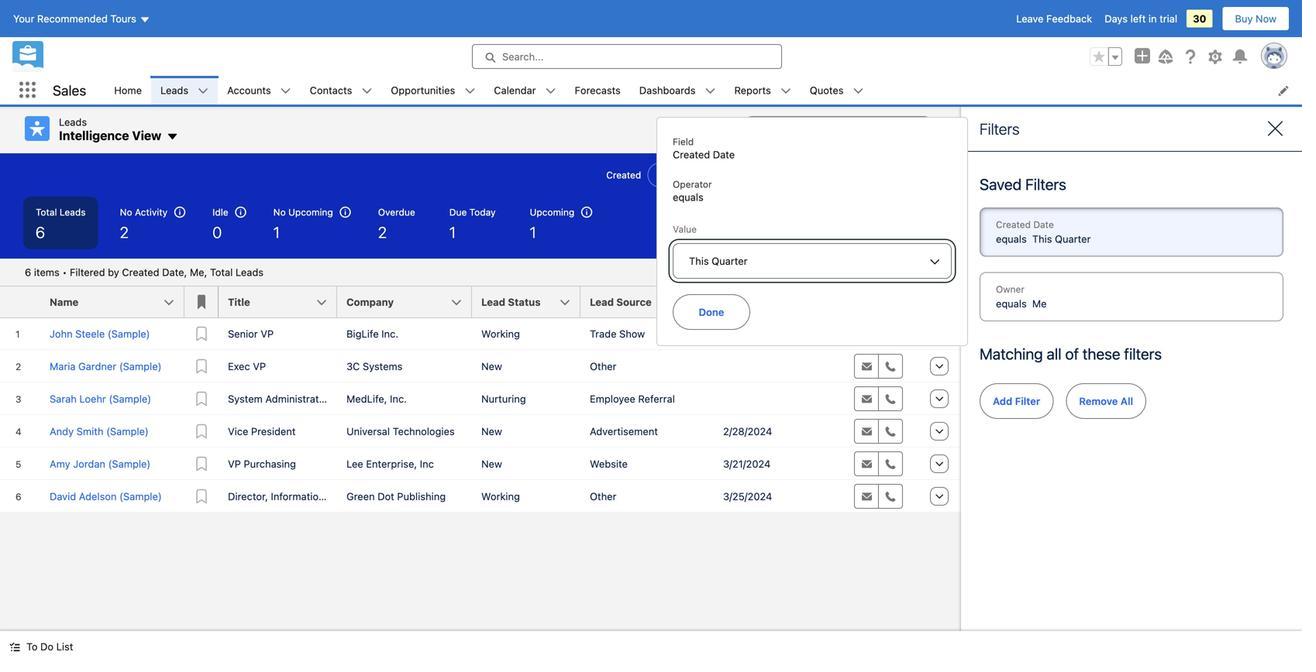 Task type: locate. For each thing, give the bounding box(es) containing it.
1 down due
[[449, 223, 456, 241]]

technology
[[327, 491, 381, 503]]

activity inside key performance indicators group
[[135, 207, 168, 218]]

2 horizontal spatial this
[[1032, 233, 1052, 245]]

created down field at the top
[[673, 149, 710, 160]]

1 horizontal spatial upcoming
[[530, 207, 574, 218]]

lead
[[481, 296, 505, 308], [590, 296, 614, 308]]

vp right the senior
[[261, 328, 274, 340]]

filter
[[1015, 396, 1040, 407]]

text default image right contacts
[[361, 86, 372, 97]]

this quarter down field created date
[[661, 170, 718, 181]]

inc. for medlife, inc.
[[390, 393, 407, 405]]

new
[[481, 361, 502, 372], [481, 426, 502, 438], [481, 458, 502, 470]]

1 right due today 1
[[530, 223, 536, 241]]

recommended
[[37, 13, 108, 24]]

0 horizontal spatial lead
[[481, 296, 505, 308]]

vice president
[[228, 426, 296, 438]]

cell up 2/28/2024
[[714, 383, 845, 415]]

2 vertical spatial new
[[481, 458, 502, 470]]

1 vertical spatial this quarter
[[689, 255, 748, 267]]

1 horizontal spatial 1
[[449, 223, 456, 241]]

0 horizontal spatial no
[[120, 207, 132, 218]]

dashboards link
[[630, 76, 705, 105]]

vp right exec
[[253, 361, 266, 372]]

company button
[[337, 287, 472, 318]]

operator
[[673, 179, 712, 190]]

2 other from the top
[[590, 491, 617, 503]]

lead up trade
[[590, 296, 614, 308]]

2 no from the left
[[273, 207, 286, 218]]

other for new
[[590, 361, 617, 372]]

0 vertical spatial other
[[590, 361, 617, 372]]

text default image left the to
[[9, 642, 20, 653]]

quarter inside the created date equals this quarter
[[1055, 233, 1091, 245]]

3c
[[346, 361, 360, 372]]

quarter up last
[[712, 255, 748, 267]]

1 vertical spatial 6
[[25, 267, 31, 278]]

accounts list item
[[218, 76, 300, 105]]

grid
[[0, 287, 961, 514]]

text default image inside quotes list item
[[853, 86, 864, 97]]

equals inside owner equals me
[[996, 298, 1027, 310]]

new for universal technologies
[[481, 426, 502, 438]]

2 new from the top
[[481, 426, 502, 438]]

1 2 from the left
[[120, 223, 129, 241]]

no for 2
[[120, 207, 132, 218]]

equals for owner equals me
[[996, 298, 1027, 310]]

add filter button
[[980, 384, 1054, 419]]

leads up '•'
[[60, 207, 86, 218]]

date down saved filters
[[1033, 219, 1054, 230]]

quarter down saved filters
[[1055, 233, 1091, 245]]

website
[[590, 458, 628, 470]]

1 horizontal spatial 6
[[36, 223, 45, 241]]

other
[[590, 361, 617, 372], [590, 491, 617, 503]]

no right idle on the top of the page
[[273, 207, 286, 218]]

important column header
[[184, 287, 219, 319]]

activity inside button
[[747, 296, 786, 308]]

1 vertical spatial working
[[481, 491, 520, 503]]

0 vertical spatial vp
[[261, 328, 274, 340]]

text default image inside "reports" list item
[[780, 86, 791, 97]]

created inside field created date
[[673, 149, 710, 160]]

text default image for calendar
[[545, 86, 556, 97]]

1 horizontal spatial 2
[[378, 223, 387, 241]]

cell for new
[[714, 350, 845, 383]]

exec vp
[[228, 361, 266, 372]]

1 vertical spatial total
[[210, 267, 233, 278]]

6
[[36, 223, 45, 241], [25, 267, 31, 278]]

cell
[[922, 318, 961, 350], [714, 350, 845, 383], [714, 383, 845, 415]]

0 vertical spatial filters
[[980, 120, 1020, 138]]

calendar list item
[[485, 76, 565, 105]]

text default image right the quotes
[[853, 86, 864, 97]]

saved filters
[[980, 175, 1066, 193]]

3 text default image from the left
[[705, 86, 716, 97]]

filters right saved
[[1025, 175, 1066, 193]]

1 for upcoming
[[530, 223, 536, 241]]

lead left 'status'
[[481, 296, 505, 308]]

other down website
[[590, 491, 617, 503]]

2 text default image from the left
[[280, 86, 291, 97]]

group
[[1090, 47, 1122, 66], [740, 116, 936, 141], [862, 163, 936, 188]]

sales
[[53, 82, 86, 99]]

0 vertical spatial date
[[713, 149, 735, 160]]

this down saved filters
[[1032, 233, 1052, 245]]

text default image left 'calendar' "link"
[[464, 86, 475, 97]]

text default image left accounts link
[[198, 86, 209, 97]]

0 vertical spatial activity
[[135, 207, 168, 218]]

lead inside column header
[[481, 296, 505, 308]]

opportunities link
[[382, 76, 464, 105]]

leave feedback
[[1016, 13, 1092, 24]]

text default image inside calendar list item
[[545, 86, 556, 97]]

new up nurturing
[[481, 361, 502, 372]]

6 items • filtered by created date, me, total leads status
[[25, 267, 264, 278]]

grid containing name
[[0, 287, 961, 514]]

0 horizontal spatial upcoming
[[288, 207, 333, 218]]

text default image left reports "link"
[[705, 86, 716, 97]]

quotes
[[810, 84, 844, 96]]

activity for no activity
[[135, 207, 168, 218]]

0 vertical spatial new
[[481, 361, 502, 372]]

text default image
[[361, 86, 372, 97], [464, 86, 475, 97], [545, 86, 556, 97], [166, 131, 178, 143], [9, 642, 20, 653]]

company
[[346, 296, 394, 308]]

3 1 from the left
[[530, 223, 536, 241]]

activity for last activity
[[747, 296, 786, 308]]

equals down operator
[[673, 191, 704, 203]]

cell down 12/28/2024
[[714, 350, 845, 383]]

1 lead from the left
[[481, 296, 505, 308]]

1 horizontal spatial no
[[273, 207, 286, 218]]

no for 1
[[273, 207, 286, 218]]

leads link
[[151, 76, 198, 105]]

1 vertical spatial vp
[[253, 361, 266, 372]]

1 upcoming from the left
[[288, 207, 333, 218]]

contacts list item
[[300, 76, 382, 105]]

1 vertical spatial date
[[1033, 219, 1054, 230]]

text default image inside dashboards list item
[[705, 86, 716, 97]]

0 horizontal spatial activity
[[135, 207, 168, 218]]

owner
[[996, 284, 1025, 295]]

quotes list item
[[800, 76, 873, 105]]

date inside the created date equals this quarter
[[1033, 219, 1054, 230]]

text default image right "accounts"
[[280, 86, 291, 97]]

0 horizontal spatial 1
[[273, 223, 280, 241]]

0 vertical spatial quarter
[[683, 170, 718, 181]]

system administrator
[[228, 393, 329, 405]]

quotes link
[[800, 76, 853, 105]]

1 working from the top
[[481, 328, 520, 340]]

inc. right the medlife,
[[390, 393, 407, 405]]

total right me,
[[210, 267, 233, 278]]

leads up title
[[236, 267, 264, 278]]

date up this quarter button
[[713, 149, 735, 160]]

lead for lead status
[[481, 296, 505, 308]]

equals inside the operator equals
[[673, 191, 704, 203]]

senior vp
[[228, 328, 274, 340]]

2 working from the top
[[481, 491, 520, 503]]

1 vertical spatial other
[[590, 491, 617, 503]]

4 text default image from the left
[[780, 86, 791, 97]]

Value button
[[673, 243, 952, 279]]

other down trade
[[590, 361, 617, 372]]

text default image inside opportunities list item
[[464, 86, 475, 97]]

6 left items
[[25, 267, 31, 278]]

5 text default image from the left
[[853, 86, 864, 97]]

0 horizontal spatial total
[[36, 207, 57, 218]]

text default image inside contacts list item
[[361, 86, 372, 97]]

this quarter up last
[[689, 255, 748, 267]]

2 vertical spatial equals
[[996, 298, 1027, 310]]

lead inside 'column header'
[[590, 296, 614, 308]]

0 horizontal spatial 2
[[120, 223, 129, 241]]

total up items
[[36, 207, 57, 218]]

6 up items
[[36, 223, 45, 241]]

2 2 from the left
[[378, 223, 387, 241]]

accounts link
[[218, 76, 280, 105]]

2 vertical spatial group
[[862, 163, 936, 188]]

1 vertical spatial this
[[1032, 233, 1052, 245]]

lead status button
[[472, 287, 581, 318]]

1 horizontal spatial activity
[[747, 296, 786, 308]]

activity right last
[[747, 296, 786, 308]]

1 1 from the left
[[273, 223, 280, 241]]

text default image right calendar
[[545, 86, 556, 97]]

1 vertical spatial filters
[[1025, 175, 1066, 193]]

3/25/2024
[[723, 491, 772, 503]]

text default image inside accounts list item
[[280, 86, 291, 97]]

leads
[[160, 84, 188, 96], [59, 116, 87, 128], [60, 207, 86, 218], [236, 267, 264, 278]]

0 vertical spatial total
[[36, 207, 57, 218]]

0 horizontal spatial date
[[713, 149, 735, 160]]

company column header
[[337, 287, 481, 319]]

matching all of these filters
[[980, 345, 1162, 363]]

lead status
[[481, 296, 541, 308]]

total
[[36, 207, 57, 218], [210, 267, 233, 278]]

1 vertical spatial activity
[[747, 296, 786, 308]]

activity
[[135, 207, 168, 218], [747, 296, 786, 308]]

2 vertical spatial this
[[689, 255, 709, 267]]

3/21/2024
[[723, 458, 771, 470]]

new right inc
[[481, 458, 502, 470]]

created down saved filters
[[996, 219, 1031, 230]]

title column header
[[219, 287, 346, 319]]

filters up saved
[[980, 120, 1020, 138]]

green dot publishing
[[346, 491, 446, 503]]

information
[[271, 491, 324, 503]]

6 items • filtered by created date, me, total leads
[[25, 267, 264, 278]]

quarter down field created date
[[683, 170, 718, 181]]

text default image for contacts
[[361, 86, 372, 97]]

2 down no activity
[[120, 223, 129, 241]]

date inside field created date
[[713, 149, 735, 160]]

text default image right reports
[[780, 86, 791, 97]]

date
[[713, 149, 735, 160], [1033, 219, 1054, 230]]

of
[[1065, 345, 1079, 363]]

1 vertical spatial quarter
[[1055, 233, 1091, 245]]

your recommended tours button
[[12, 6, 151, 31]]

advertisement
[[590, 426, 658, 438]]

equals up owner
[[996, 233, 1027, 245]]

feedback
[[1046, 13, 1092, 24]]

created inside the created date equals this quarter
[[996, 219, 1031, 230]]

medlife, inc.
[[346, 393, 407, 405]]

1 vertical spatial equals
[[996, 233, 1027, 245]]

text default image inside leads list item
[[198, 86, 209, 97]]

0 vertical spatial equals
[[673, 191, 704, 203]]

created right by at the left of page
[[122, 267, 159, 278]]

vp down the vice at the left bottom
[[228, 458, 241, 470]]

1 for no upcoming
[[273, 223, 280, 241]]

1 horizontal spatial date
[[1033, 219, 1054, 230]]

2 lead from the left
[[590, 296, 614, 308]]

last
[[723, 296, 745, 308]]

technologies
[[393, 426, 455, 438]]

all
[[1047, 345, 1062, 363]]

1 no from the left
[[120, 207, 132, 218]]

row number image
[[0, 287, 40, 318]]

add filter
[[993, 396, 1040, 407]]

search...
[[502, 51, 544, 62]]

text default image for accounts
[[280, 86, 291, 97]]

lee enterprise, inc
[[346, 458, 434, 470]]

0 vertical spatial this
[[661, 170, 680, 181]]

filters
[[1124, 345, 1162, 363]]

1 horizontal spatial filters
[[1025, 175, 1066, 193]]

inc.
[[381, 328, 398, 340], [390, 393, 407, 405]]

1 vertical spatial new
[[481, 426, 502, 438]]

quarter
[[683, 170, 718, 181], [1055, 233, 1091, 245], [712, 255, 748, 267]]

actions column header
[[845, 287, 922, 319]]

3 new from the top
[[481, 458, 502, 470]]

this down field at the top
[[661, 170, 680, 181]]

inc. right biglife
[[381, 328, 398, 340]]

trade
[[590, 328, 617, 340]]

list
[[105, 76, 1302, 105]]

do
[[40, 641, 54, 653]]

publishing
[[397, 491, 446, 503]]

no up the 6 items • filtered by created date, me, total leads status
[[120, 207, 132, 218]]

1 down no upcoming
[[273, 223, 280, 241]]

all
[[1121, 396, 1133, 407]]

dashboards list item
[[630, 76, 725, 105]]

universal technologies
[[346, 426, 455, 438]]

2 horizontal spatial 1
[[530, 223, 536, 241]]

0 vertical spatial inc.
[[381, 328, 398, 340]]

new down nurturing
[[481, 426, 502, 438]]

0 vertical spatial working
[[481, 328, 520, 340]]

intelligence view
[[59, 128, 161, 143]]

equals down owner
[[996, 298, 1027, 310]]

contacts
[[310, 84, 352, 96]]

activity up 6 items • filtered by created date, me, total leads
[[135, 207, 168, 218]]

other for working
[[590, 491, 617, 503]]

equals
[[673, 191, 704, 203], [996, 233, 1027, 245], [996, 298, 1027, 310]]

2 1 from the left
[[449, 223, 456, 241]]

filtered
[[70, 267, 105, 278]]

2 down overdue
[[378, 223, 387, 241]]

text default image for quotes
[[853, 86, 864, 97]]

this down value on the right of the page
[[689, 255, 709, 267]]

text default image
[[198, 86, 209, 97], [280, 86, 291, 97], [705, 86, 716, 97], [780, 86, 791, 97], [853, 86, 864, 97]]

1 other from the top
[[590, 361, 617, 372]]

0 vertical spatial 6
[[36, 223, 45, 241]]

1 horizontal spatial lead
[[590, 296, 614, 308]]

1
[[273, 223, 280, 241], [449, 223, 456, 241], [530, 223, 536, 241]]

1 vertical spatial inc.
[[390, 393, 407, 405]]

reports link
[[725, 76, 780, 105]]

this
[[661, 170, 680, 181], [1032, 233, 1052, 245], [689, 255, 709, 267]]

list
[[56, 641, 73, 653]]

leads right home link on the left top of the page
[[160, 84, 188, 96]]

field created date
[[673, 136, 735, 160]]

1 text default image from the left
[[198, 86, 209, 97]]



Task type: describe. For each thing, give the bounding box(es) containing it.
2/28/2024
[[723, 426, 772, 438]]

2 vertical spatial vp
[[228, 458, 241, 470]]

due
[[449, 207, 467, 218]]

last activity button
[[714, 287, 845, 318]]

lead source column header
[[581, 287, 714, 319]]

1 vertical spatial group
[[740, 116, 936, 141]]

now
[[1256, 13, 1277, 24]]

name column header
[[40, 287, 194, 319]]

list containing home
[[105, 76, 1302, 105]]

left
[[1130, 13, 1146, 24]]

1 horizontal spatial this
[[689, 255, 709, 267]]

6 inside total leads 6
[[36, 223, 45, 241]]

last activity column header
[[714, 287, 845, 319]]

nurturing
[[481, 393, 526, 405]]

key performance indicators group
[[0, 197, 961, 259]]

idle
[[213, 207, 228, 218]]

trade show
[[590, 328, 645, 340]]

leave
[[1016, 13, 1044, 24]]

1 inside due today 1
[[449, 223, 456, 241]]

biglife inc.
[[346, 328, 398, 340]]

exec
[[228, 361, 250, 372]]

owner equals me
[[996, 284, 1047, 310]]

green
[[346, 491, 375, 503]]

leads inside list item
[[160, 84, 188, 96]]

lead status column header
[[472, 287, 590, 319]]

2 upcoming from the left
[[530, 207, 574, 218]]

remove all button
[[1066, 384, 1146, 419]]

0 horizontal spatial filters
[[980, 120, 1020, 138]]

name
[[50, 296, 79, 308]]

saved
[[980, 175, 1022, 193]]

calendar link
[[485, 76, 545, 105]]

row number column header
[[0, 287, 40, 319]]

text default image for opportunities
[[464, 86, 475, 97]]

add
[[993, 396, 1012, 407]]

by
[[108, 267, 119, 278]]

dashboards
[[639, 84, 696, 96]]

0 horizontal spatial this
[[661, 170, 680, 181]]

vp purchasing
[[228, 458, 296, 470]]

referral
[[638, 393, 675, 405]]

overdue
[[378, 207, 415, 218]]

30
[[1193, 13, 1206, 24]]

0
[[213, 223, 222, 241]]

0 vertical spatial group
[[1090, 47, 1122, 66]]

reports list item
[[725, 76, 800, 105]]

vp for exec vp
[[253, 361, 266, 372]]

equals inside the created date equals this quarter
[[996, 233, 1027, 245]]

trial
[[1160, 13, 1177, 24]]

total inside total leads 6
[[36, 207, 57, 218]]

action column header
[[922, 287, 961, 319]]

to do list
[[26, 641, 73, 653]]

to do list button
[[0, 632, 82, 663]]

opportunities list item
[[382, 76, 485, 105]]

inc. for biglife inc.
[[381, 328, 398, 340]]

opportunities
[[391, 84, 455, 96]]

status
[[508, 296, 541, 308]]

source
[[616, 296, 652, 308]]

text default image for reports
[[780, 86, 791, 97]]

dot
[[378, 491, 394, 503]]

director,
[[228, 491, 268, 503]]

vice
[[228, 426, 248, 438]]

tours
[[110, 13, 136, 24]]

0 vertical spatial this quarter
[[661, 170, 718, 181]]

this quarter button
[[647, 163, 745, 188]]

buy now
[[1235, 13, 1277, 24]]

2 vertical spatial quarter
[[712, 255, 748, 267]]

text default image for dashboards
[[705, 86, 716, 97]]

contacts link
[[300, 76, 361, 105]]

intelligence
[[59, 128, 129, 143]]

president
[[251, 426, 296, 438]]

no upcoming
[[273, 207, 333, 218]]

purchasing
[[244, 458, 296, 470]]

universal
[[346, 426, 390, 438]]

1 horizontal spatial total
[[210, 267, 233, 278]]

cell left matching on the right
[[922, 318, 961, 350]]

matching
[[980, 345, 1043, 363]]

1 new from the top
[[481, 361, 502, 372]]

field
[[673, 136, 694, 147]]

me,
[[190, 267, 207, 278]]

created left operator
[[606, 170, 641, 181]]

overdue 2
[[378, 207, 415, 241]]

leads list item
[[151, 76, 218, 105]]

days
[[1105, 13, 1128, 24]]

due today 1
[[449, 207, 496, 241]]

items
[[34, 267, 60, 278]]

name button
[[40, 287, 184, 318]]

text default image for leads
[[198, 86, 209, 97]]

0 horizontal spatial 6
[[25, 267, 31, 278]]

lead for lead source
[[590, 296, 614, 308]]

last activity
[[723, 296, 786, 308]]

administrator
[[265, 393, 329, 405]]

2 inside overdue 2
[[378, 223, 387, 241]]

3c systems
[[346, 361, 403, 372]]

vp for senior vp
[[261, 328, 274, 340]]

director, information technology
[[228, 491, 381, 503]]

title button
[[219, 287, 337, 318]]

enterprise,
[[366, 458, 417, 470]]

search... button
[[472, 44, 782, 69]]

text default image inside to do list button
[[9, 642, 20, 653]]

cell for nurturing
[[714, 383, 845, 415]]

remove
[[1079, 396, 1118, 407]]

this inside the created date equals this quarter
[[1032, 233, 1052, 245]]

senior
[[228, 328, 258, 340]]

forecasts
[[575, 84, 621, 96]]

today
[[469, 207, 496, 218]]

total leads 6
[[36, 207, 86, 241]]

12/28/2024
[[723, 328, 777, 340]]

me
[[1032, 298, 1047, 310]]

lead view settings image
[[740, 116, 782, 141]]

operator equals
[[673, 179, 712, 203]]

lee
[[346, 458, 363, 470]]

no activity
[[120, 207, 168, 218]]

in
[[1149, 13, 1157, 24]]

inc
[[420, 458, 434, 470]]

forecasts link
[[565, 76, 630, 105]]

leads up the intelligence
[[59, 116, 87, 128]]

buy
[[1235, 13, 1253, 24]]

accounts
[[227, 84, 271, 96]]

text default image right view in the top of the page
[[166, 131, 178, 143]]

buy now button
[[1222, 6, 1290, 31]]

leave feedback link
[[1016, 13, 1092, 24]]

home link
[[105, 76, 151, 105]]

view
[[132, 128, 161, 143]]

these
[[1083, 345, 1120, 363]]

new for lee enterprise, inc
[[481, 458, 502, 470]]

done
[[699, 307, 724, 318]]

days left in trial
[[1105, 13, 1177, 24]]

leads inside total leads 6
[[60, 207, 86, 218]]

equals for operator equals
[[673, 191, 704, 203]]



Task type: vqa. For each thing, say whether or not it's contained in the screenshot.


